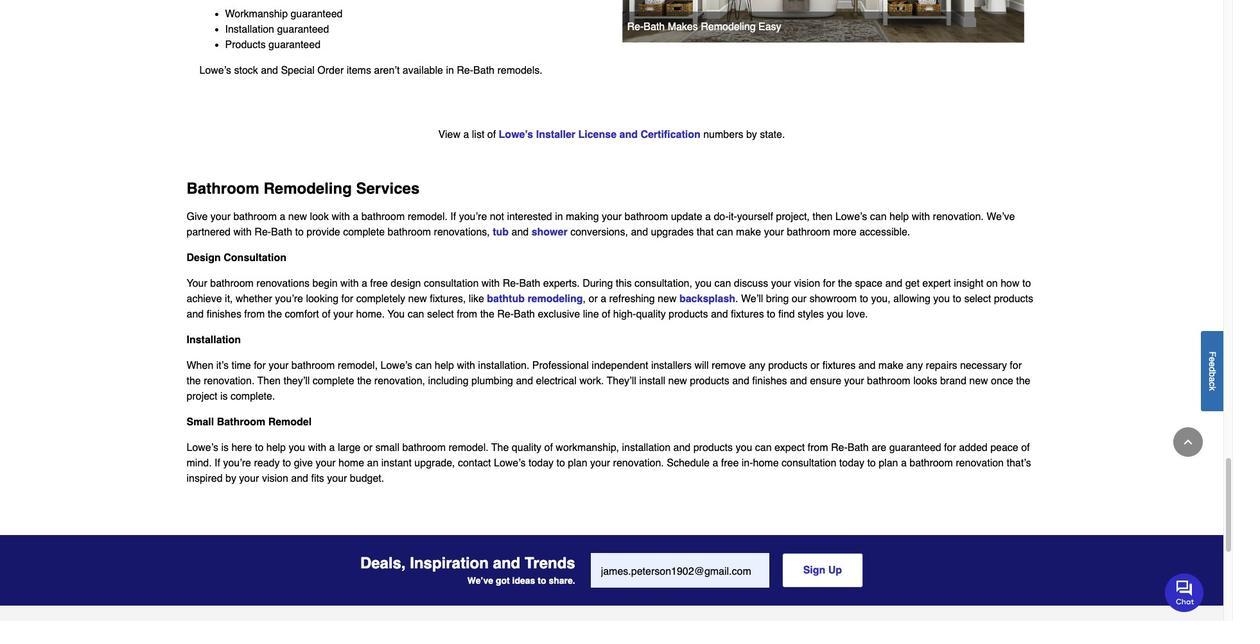 Task type: locate. For each thing, give the bounding box(es) containing it.
2 horizontal spatial you're
[[459, 211, 487, 223]]

select down insight
[[964, 293, 991, 305]]

0 vertical spatial fixtures
[[731, 309, 764, 320]]

f e e d b a c k button
[[1201, 331, 1223, 411]]

in-
[[742, 458, 753, 469]]

of left the "workmanship,"
[[544, 442, 553, 454]]

finishes inside when it's time for your bathroom remodel, lowe's can help with installation. professional independent installers will remove any products or fixtures and make any repairs necessary for the renovation. then they'll complete the renovation, including plumbing and electrical work. they'll install new products and finishes and ensure your bathroom looks brand new once the project is complete.
[[752, 376, 787, 387]]

0 horizontal spatial renovation.
[[204, 376, 255, 387]]

home down large
[[338, 458, 364, 469]]

vision up our at the right top
[[794, 278, 820, 289]]

2 horizontal spatial from
[[808, 442, 828, 454]]

fixtures down we'll
[[731, 309, 764, 320]]

make
[[736, 227, 761, 238], [878, 360, 904, 372]]

remodeling left 'easy' at the right of page
[[701, 21, 756, 33]]

0 horizontal spatial finishes
[[207, 309, 241, 320]]

or up an
[[363, 442, 373, 454]]

renovation.
[[933, 211, 984, 223], [204, 376, 255, 387], [613, 458, 664, 469]]

1 horizontal spatial free
[[721, 458, 739, 469]]

2 vertical spatial or
[[363, 442, 373, 454]]

k
[[1207, 387, 1218, 391]]

with inside when it's time for your bathroom remodel, lowe's can help with installation. professional independent installers will remove any products or fixtures and make any repairs necessary for the renovation. then they'll complete the renovation, including plumbing and electrical work. they'll install new products and finishes and ensure your bathroom looks brand new once the project is complete.
[[457, 360, 475, 372]]

finishes inside .   we'll bring our showroom to you, allowing you to select products and finishes from the comfort of your home. you can select from the re-bath exclusive line of high-quality products and fixtures to find styles you love.
[[207, 309, 241, 320]]

love.
[[846, 309, 868, 320]]

1 vertical spatial we've
[[467, 576, 493, 586]]

complete inside when it's time for your bathroom remodel, lowe's can help with installation. professional independent installers will remove any products or fixtures and make any repairs necessary for the renovation. then they'll complete the renovation, including plumbing and electrical work. they'll install new products and finishes and ensure your bathroom looks brand new once the project is complete.
[[313, 376, 354, 387]]

quality inside .   we'll bring our showroom to you, allowing you to select products and finishes from the comfort of your home. you can select from the re-bath exclusive line of high-quality products and fixtures to find styles you love.
[[636, 309, 666, 320]]

installation
[[225, 24, 274, 35], [187, 334, 241, 346]]

renovation. inside give your bathroom a new look with a bathroom remodel. if you're not interested in making your bathroom update a do-it-yourself project, then lowe's can help with renovation. we've partnered with re-bath to provide complete bathroom renovations,
[[933, 211, 984, 223]]

2 vertical spatial help
[[266, 442, 286, 454]]

0 vertical spatial vision
[[794, 278, 820, 289]]

bath left makes
[[644, 21, 665, 33]]

e up b at the right of the page
[[1207, 362, 1218, 367]]

instant
[[381, 458, 412, 469]]

1 vertical spatial fixtures
[[822, 360, 856, 372]]

and down remove
[[732, 376, 749, 387]]

bath up bathtub remodeling link
[[519, 278, 540, 289]]

2 home from the left
[[753, 458, 779, 469]]

consultation inside 'your bathroom renovations begin with a free design consultation with re-bath experts. during this consultation, you can discuss your vision for the space and get expert insight on how to achieve it, whether you're looking for completely new fixtures, like'
[[424, 278, 479, 289]]

consultation inside lowe's is here to help you with a large or small bathroom remodel. the quality of workmanship, installation and products you can expect from re-bath are guaranteed for added peace of mind. if you're ready to give your home an instant upgrade, contact lowe's today to plan your renovation. schedule a free in-home consultation today to plan a bathroom renovation that's inspired by your vision and fits your budget.
[[782, 458, 836, 469]]

to down the "workmanship,"
[[557, 458, 565, 469]]

allowing
[[893, 293, 931, 305]]

of right list
[[487, 129, 496, 140]]

inspired
[[187, 473, 223, 485]]

you're inside 'your bathroom renovations begin with a free design consultation with re-bath experts. during this consultation, you can discuss your vision for the space and get expert insight on how to achieve it, whether you're looking for completely new fixtures, like'
[[275, 293, 303, 305]]

re-bath makes remodeling easy button
[[622, 0, 1024, 43]]

0 horizontal spatial in
[[446, 65, 454, 76]]

from down like
[[457, 309, 477, 320]]

0 horizontal spatial any
[[749, 360, 765, 372]]

help inside when it's time for your bathroom remodel, lowe's can help with installation. professional independent installers will remove any products or fixtures and make any repairs necessary for the renovation. then they'll complete the renovation, including plumbing and electrical work. they'll install new products and finishes and ensure your bathroom looks brand new once the project is complete.
[[435, 360, 454, 372]]

backsplash link
[[679, 293, 735, 305]]

1 home from the left
[[338, 458, 364, 469]]

1 horizontal spatial make
[[878, 360, 904, 372]]

0 vertical spatial we've
[[987, 211, 1015, 223]]

d
[[1207, 367, 1218, 372]]

0 vertical spatial finishes
[[207, 309, 241, 320]]

to right the ideas
[[538, 576, 546, 586]]

make down yourself
[[736, 227, 761, 238]]

bathroom up 'give'
[[187, 180, 259, 198]]

and down interested
[[512, 227, 529, 238]]

0 horizontal spatial consultation
[[424, 278, 479, 289]]

0 vertical spatial make
[[736, 227, 761, 238]]

small
[[187, 417, 214, 428]]

your down project,
[[764, 227, 784, 238]]

0 vertical spatial remodeling
[[701, 21, 756, 33]]

complete.
[[231, 391, 275, 403]]

0 vertical spatial renovation.
[[933, 211, 984, 223]]

lowe's stock and special order items aren't available in re-bath remodels.
[[199, 65, 543, 76]]

your down the looking
[[333, 309, 353, 320]]

plan down the "workmanship,"
[[568, 458, 587, 469]]

comfort
[[285, 309, 319, 320]]

make left repairs
[[878, 360, 904, 372]]

and up the got
[[493, 555, 520, 573]]

here
[[232, 442, 252, 454]]

2 vertical spatial you're
[[223, 458, 251, 469]]

we've inside the deals, inspiration and trends we've got ideas to share.
[[467, 576, 493, 586]]

0 horizontal spatial select
[[427, 309, 454, 320]]

0 horizontal spatial if
[[215, 458, 220, 469]]

is
[[220, 391, 228, 403], [221, 442, 229, 454]]

.
[[735, 293, 738, 305]]

backsplash
[[679, 293, 735, 305]]

0 vertical spatial installation
[[225, 24, 274, 35]]

complete down remodel, at the left bottom of the page
[[313, 376, 354, 387]]

your
[[187, 278, 207, 289]]

expert
[[922, 278, 951, 289]]

remodel
[[268, 417, 312, 428]]

any right remove
[[749, 360, 765, 372]]

1 vertical spatial or
[[810, 360, 820, 372]]

2 vertical spatial renovation.
[[613, 458, 664, 469]]

products
[[994, 293, 1033, 305], [669, 309, 708, 320], [768, 360, 808, 372], [690, 376, 729, 387], [693, 442, 733, 454]]

2 plan from the left
[[879, 458, 898, 469]]

0 vertical spatial free
[[370, 278, 388, 289]]

your inside .   we'll bring our showroom to you, allowing you to select products and finishes from the comfort of your home. you can select from the re-bath exclusive line of high-quality products and fixtures to find styles you love.
[[333, 309, 353, 320]]

1 vertical spatial bathroom
[[217, 417, 265, 428]]

0 vertical spatial select
[[964, 293, 991, 305]]

look
[[310, 211, 329, 223]]

0 vertical spatial complete
[[343, 227, 385, 238]]

0 horizontal spatial we've
[[467, 576, 493, 586]]

consultation
[[224, 252, 286, 264]]

1 vertical spatial quality
[[512, 442, 541, 454]]

of
[[487, 129, 496, 140], [322, 309, 331, 320], [602, 309, 610, 320], [544, 442, 553, 454], [1021, 442, 1030, 454]]

are
[[872, 442, 886, 454]]

0 horizontal spatial plan
[[568, 458, 587, 469]]

0 horizontal spatial make
[[736, 227, 761, 238]]

remodeling up look
[[264, 180, 352, 198]]

when it's time for your bathroom remodel, lowe's can help with installation. professional independent installers will remove any products or fixtures and make any repairs necessary for the renovation. then they'll complete the renovation, including plumbing and electrical work. they'll install new products and finishes and ensure your bathroom looks brand new once the project is complete.
[[187, 360, 1030, 403]]

bath left remodels.
[[473, 65, 495, 76]]

can up 'accessible.' at the top
[[870, 211, 887, 223]]

1 horizontal spatial in
[[555, 211, 563, 223]]

1 vertical spatial remodeling
[[264, 180, 352, 198]]

0 vertical spatial help
[[890, 211, 909, 223]]

from inside lowe's is here to help you with a large or small bathroom remodel. the quality of workmanship, installation and products you can expect from re-bath are guaranteed for added peace of mind. if you're ready to give your home an instant upgrade, contact lowe's today to plan your renovation. schedule a free in-home consultation today to plan a bathroom renovation that's inspired by your vision and fits your budget.
[[808, 442, 828, 454]]

1 horizontal spatial from
[[457, 309, 477, 320]]

renovation. inside when it's time for your bathroom remodel, lowe's can help with installation. professional independent installers will remove any products or fixtures and make any repairs necessary for the renovation. then they'll complete the renovation, including plumbing and electrical work. they'll install new products and finishes and ensure your bathroom looks brand new once the project is complete.
[[204, 376, 255, 387]]

products down find
[[768, 360, 808, 372]]

free up completely
[[370, 278, 388, 289]]

re- left are
[[831, 442, 848, 454]]

license
[[578, 129, 617, 140]]

0 horizontal spatial by
[[225, 473, 236, 485]]

is right project
[[220, 391, 228, 403]]

free inside lowe's is here to help you with a large or small bathroom remodel. the quality of workmanship, installation and products you can expect from re-bath are guaranteed for added peace of mind. if you're ready to give your home an instant upgrade, contact lowe's today to plan your renovation. schedule a free in-home consultation today to plan a bathroom renovation that's inspired by your vision and fits your budget.
[[721, 458, 739, 469]]

design
[[187, 252, 221, 264]]

0 horizontal spatial remodel.
[[408, 211, 448, 223]]

1 horizontal spatial vision
[[794, 278, 820, 289]]

from down whether on the top left
[[244, 309, 265, 320]]

1 horizontal spatial renovation.
[[613, 458, 664, 469]]

1 horizontal spatial or
[[589, 293, 598, 305]]

Email Address email field
[[591, 553, 769, 588]]

experts.
[[543, 278, 580, 289]]

view
[[438, 129, 461, 140]]

you're up renovations, on the left of page
[[459, 211, 487, 223]]

1 horizontal spatial we've
[[987, 211, 1015, 223]]

and left get
[[885, 278, 902, 289]]

re- left makes
[[627, 21, 644, 33]]

2 horizontal spatial renovation.
[[933, 211, 984, 223]]

do-
[[714, 211, 729, 223]]

home down expect
[[753, 458, 779, 469]]

lowe's left stock
[[199, 65, 231, 76]]

and down give
[[291, 473, 308, 485]]

1 vertical spatial select
[[427, 309, 454, 320]]

1 vertical spatial is
[[221, 442, 229, 454]]

ready
[[254, 458, 280, 469]]

1 horizontal spatial if
[[450, 211, 456, 223]]

remodel. up renovations, on the left of page
[[408, 211, 448, 223]]

give your bathroom a new look with a bathroom remodel. if you're not interested in making your bathroom update a do-it-yourself project, then lowe's can help with renovation. we've partnered with re-bath to provide complete bathroom renovations,
[[187, 211, 1015, 238]]

you up give
[[289, 442, 305, 454]]

re- down bathtub
[[497, 309, 514, 320]]

quality right the
[[512, 442, 541, 454]]

exclusive
[[538, 309, 580, 320]]

1 vertical spatial make
[[878, 360, 904, 372]]

1 horizontal spatial plan
[[879, 458, 898, 469]]

and down love.
[[858, 360, 876, 372]]

vision
[[794, 278, 820, 289], [262, 473, 288, 485]]

in right available
[[446, 65, 454, 76]]

0 horizontal spatial fixtures
[[731, 309, 764, 320]]

any up looks
[[906, 360, 923, 372]]

you're down renovations
[[275, 293, 303, 305]]

products inside lowe's is here to help you with a large or small bathroom remodel. the quality of workmanship, installation and products you can expect from re-bath are guaranteed for added peace of mind. if you're ready to give your home an instant upgrade, contact lowe's today to plan your renovation. schedule a free in-home consultation today to plan a bathroom renovation that's inspired by your vision and fits your budget.
[[693, 442, 733, 454]]

0 vertical spatial is
[[220, 391, 228, 403]]

0 horizontal spatial remodeling
[[264, 180, 352, 198]]

is left here
[[221, 442, 229, 454]]

order
[[317, 65, 344, 76]]

1 horizontal spatial any
[[906, 360, 923, 372]]

a
[[463, 129, 469, 140], [280, 211, 285, 223], [353, 211, 358, 223], [705, 211, 711, 223], [362, 278, 367, 289], [601, 293, 606, 305], [1207, 377, 1218, 382], [329, 442, 335, 454], [712, 458, 718, 469], [901, 458, 907, 469]]

free inside 'your bathroom renovations begin with a free design consultation with re-bath experts. during this consultation, you can discuss your vision for the space and get expert insight on how to achieve it, whether you're looking for completely new fixtures, like'
[[370, 278, 388, 289]]

lowe's up the renovation,
[[381, 360, 412, 372]]

the up showroom on the right
[[838, 278, 852, 289]]

to inside the deals, inspiration and trends we've got ideas to share.
[[538, 576, 546, 586]]

can up the renovation,
[[415, 360, 432, 372]]

re-bath makes remodeling easy
[[627, 21, 781, 33]]

1 vertical spatial by
[[225, 473, 236, 485]]

services
[[356, 180, 420, 198]]

help up ready
[[266, 442, 286, 454]]

1 plan from the left
[[568, 458, 587, 469]]

from right expect
[[808, 442, 828, 454]]

stock
[[234, 65, 258, 76]]

the right once
[[1016, 376, 1030, 387]]

2 today from the left
[[839, 458, 864, 469]]

can up the backsplash
[[715, 278, 731, 289]]

quality inside lowe's is here to help you with a large or small bathroom remodel. the quality of workmanship, installation and products you can expect from re-bath are guaranteed for added peace of mind. if you're ready to give your home an instant upgrade, contact lowe's today to plan your renovation. schedule a free in-home consultation today to plan a bathroom renovation that's inspired by your vision and fits your budget.
[[512, 442, 541, 454]]

0 horizontal spatial help
[[266, 442, 286, 454]]

0 vertical spatial or
[[589, 293, 598, 305]]

you're inside lowe's is here to help you with a large or small bathroom remodel. the quality of workmanship, installation and products you can expect from re-bath are guaranteed for added peace of mind. if you're ready to give your home an instant upgrade, contact lowe's today to plan your renovation. schedule a free in-home consultation today to plan a bathroom renovation that's inspired by your vision and fits your budget.
[[223, 458, 251, 469]]

0 vertical spatial by
[[746, 129, 757, 140]]

0 horizontal spatial quality
[[512, 442, 541, 454]]

when
[[187, 360, 213, 372]]

1 vertical spatial free
[[721, 458, 739, 469]]

0 vertical spatial in
[[446, 65, 454, 76]]

lowe's installer license and certification link
[[499, 129, 701, 140]]

1 horizontal spatial remodeling
[[701, 21, 756, 33]]

0 vertical spatial if
[[450, 211, 456, 223]]

you're for consultation
[[275, 293, 303, 305]]

update
[[671, 211, 702, 223]]

items
[[347, 65, 371, 76]]

f e e d b a c k
[[1207, 352, 1218, 391]]

1 vertical spatial if
[[215, 458, 220, 469]]

1 vertical spatial installation
[[187, 334, 241, 346]]

to up ready
[[255, 442, 264, 454]]

re- inside give your bathroom a new look with a bathroom remodel. if you're not interested in making your bathroom update a do-it-yourself project, then lowe's can help with renovation. we've partnered with re-bath to provide complete bathroom renovations,
[[255, 227, 271, 238]]

repairs
[[926, 360, 957, 372]]

0 vertical spatial you're
[[459, 211, 487, 223]]

tub link
[[493, 227, 509, 238]]

help
[[890, 211, 909, 223], [435, 360, 454, 372], [266, 442, 286, 454]]

select down fixtures, at top left
[[427, 309, 454, 320]]

0 horizontal spatial vision
[[262, 473, 288, 485]]

0 horizontal spatial home
[[338, 458, 364, 469]]

installer
[[536, 129, 575, 140]]

installation up products
[[225, 24, 274, 35]]

1 horizontal spatial home
[[753, 458, 779, 469]]

and inside the deals, inspiration and trends we've got ideas to share.
[[493, 555, 520, 573]]

you're down here
[[223, 458, 251, 469]]

can
[[870, 211, 887, 223], [717, 227, 733, 238], [715, 278, 731, 289], [408, 309, 424, 320], [415, 360, 432, 372], [755, 442, 772, 454]]

if
[[450, 211, 456, 223], [215, 458, 220, 469]]

bath down bathtub remodeling link
[[514, 309, 535, 320]]

sign up button
[[782, 553, 863, 588]]

can right you
[[408, 309, 424, 320]]

1 horizontal spatial remodel.
[[449, 442, 489, 454]]

select
[[964, 293, 991, 305], [427, 309, 454, 320]]

bring
[[766, 293, 789, 305]]

1 horizontal spatial consultation
[[782, 458, 836, 469]]

finishes left ensure
[[752, 376, 787, 387]]

added
[[959, 442, 988, 454]]

1 horizontal spatial today
[[839, 458, 864, 469]]

independent
[[592, 360, 648, 372]]

0 horizontal spatial from
[[244, 309, 265, 320]]

find
[[778, 309, 795, 320]]

help up 'accessible.' at the top
[[890, 211, 909, 223]]

0 horizontal spatial free
[[370, 278, 388, 289]]

bathroom inside 'your bathroom renovations begin with a free design consultation with re-bath experts. during this consultation, you can discuss your vision for the space and get expert insight on how to achieve it, whether you're looking for completely new fixtures, like'
[[210, 278, 254, 289]]

today
[[529, 458, 554, 469], [839, 458, 864, 469]]

1 vertical spatial complete
[[313, 376, 354, 387]]

help inside give your bathroom a new look with a bathroom remodel. if you're not interested in making your bathroom update a do-it-yourself project, then lowe's can help with renovation. we've partnered with re-bath to provide complete bathroom renovations,
[[890, 211, 909, 223]]

consultation down expect
[[782, 458, 836, 469]]

1 vertical spatial in
[[555, 211, 563, 223]]

you inside 'your bathroom renovations begin with a free design consultation with re-bath experts. during this consultation, you can discuss your vision for the space and get expert insight on how to achieve it, whether you're looking for completely new fixtures, like'
[[695, 278, 712, 289]]

quality down refreshing
[[636, 309, 666, 320]]

yourself
[[737, 211, 773, 223]]

we've
[[987, 211, 1015, 223], [467, 576, 493, 586]]

chat invite button image
[[1165, 573, 1204, 612]]

styles
[[798, 309, 824, 320]]

bath inside button
[[644, 21, 665, 33]]

products up "schedule"
[[693, 442, 733, 454]]

0 horizontal spatial or
[[363, 442, 373, 454]]

with inside lowe's is here to help you with a large or small bathroom remodel. the quality of workmanship, installation and products you can expect from re-bath are guaranteed for added peace of mind. if you're ready to give your home an instant upgrade, contact lowe's today to plan your renovation. schedule a free in-home consultation today to plan a bathroom renovation that's inspired by your vision and fits your budget.
[[308, 442, 326, 454]]

our
[[792, 293, 807, 305]]

to
[[295, 227, 304, 238], [1022, 278, 1031, 289], [860, 293, 868, 305], [953, 293, 961, 305], [767, 309, 775, 320], [255, 442, 264, 454], [283, 458, 291, 469], [557, 458, 565, 469], [867, 458, 876, 469], [538, 576, 546, 586]]

1 horizontal spatial quality
[[636, 309, 666, 320]]

1 horizontal spatial help
[[435, 360, 454, 372]]

fixtures up ensure
[[822, 360, 856, 372]]

help up including
[[435, 360, 454, 372]]

or inside when it's time for your bathroom remodel, lowe's can help with installation. professional independent installers will remove any products or fixtures and make any repairs necessary for the renovation. then they'll complete the renovation, including plumbing and electrical work. they'll install new products and finishes and ensure your bathroom looks brand new once the project is complete.
[[810, 360, 820, 372]]

you
[[695, 278, 712, 289], [933, 293, 950, 305], [827, 309, 843, 320], [289, 442, 305, 454], [736, 442, 752, 454]]

0 vertical spatial consultation
[[424, 278, 479, 289]]

if inside lowe's is here to help you with a large or small bathroom remodel. the quality of workmanship, installation and products you can expect from re-bath are guaranteed for added peace of mind. if you're ready to give your home an instant upgrade, contact lowe's today to plan your renovation. schedule a free in-home consultation today to plan a bathroom renovation that's inspired by your vision and fits your budget.
[[215, 458, 220, 469]]

lowe's up more at the right of page
[[835, 211, 867, 223]]

guaranteed inside lowe's is here to help you with a large or small bathroom remodel. the quality of workmanship, installation and products you can expect from re-bath are guaranteed for added peace of mind. if you're ready to give your home an instant upgrade, contact lowe's today to plan your renovation. schedule a free in-home consultation today to plan a bathroom renovation that's inspired by your vision and fits your budget.
[[889, 442, 941, 454]]

you up backsplash link
[[695, 278, 712, 289]]

1 vertical spatial finishes
[[752, 376, 787, 387]]

and inside 'your bathroom renovations begin with a free design consultation with re-bath experts. during this consultation, you can discuss your vision for the space and get expert insight on how to achieve it, whether you're looking for completely new fixtures, like'
[[885, 278, 902, 289]]

bath left are
[[848, 442, 869, 454]]

consultation up fixtures, at top left
[[424, 278, 479, 289]]

makes
[[668, 21, 698, 33]]

0 vertical spatial remodel.
[[408, 211, 448, 223]]

1 vertical spatial vision
[[262, 473, 288, 485]]

1 vertical spatial consultation
[[782, 458, 836, 469]]

remodeling
[[701, 21, 756, 33], [264, 180, 352, 198]]

2 horizontal spatial help
[[890, 211, 909, 223]]

1 vertical spatial you're
[[275, 293, 303, 305]]

then
[[813, 211, 833, 223]]

of right line
[[602, 309, 610, 320]]

remodel. inside give your bathroom a new look with a bathroom remodel. if you're not interested in making your bathroom update a do-it-yourself project, then lowe's can help with renovation. we've partnered with re-bath to provide complete bathroom renovations,
[[408, 211, 448, 223]]

can inside lowe's is here to help you with a large or small bathroom remodel. the quality of workmanship, installation and products you can expect from re-bath are guaranteed for added peace of mind. if you're ready to give your home an instant upgrade, contact lowe's today to plan your renovation. schedule a free in-home consultation today to plan a bathroom renovation that's inspired by your vision and fits your budget.
[[755, 442, 772, 454]]

lowe's inside when it's time for your bathroom remodel, lowe's can help with installation. professional independent installers will remove any products or fixtures and make any repairs necessary for the renovation. then they'll complete the renovation, including plumbing and electrical work. they'll install new products and finishes and ensure your bathroom looks brand new once the project is complete.
[[381, 360, 412, 372]]

or right ,
[[589, 293, 598, 305]]

by inside lowe's is here to help you with a large or small bathroom remodel. the quality of workmanship, installation and products you can expect from re-bath are guaranteed for added peace of mind. if you're ready to give your home an instant upgrade, contact lowe's today to plan your renovation. schedule a free in-home consultation today to plan a bathroom renovation that's inspired by your vision and fits your budget.
[[225, 473, 236, 485]]

1 vertical spatial renovation.
[[204, 376, 255, 387]]

products down will
[[690, 376, 729, 387]]

2 horizontal spatial or
[[810, 360, 820, 372]]

1 today from the left
[[529, 458, 554, 469]]

for up showroom on the right
[[823, 278, 835, 289]]

1 e from the top
[[1207, 357, 1218, 362]]

bath up consultation
[[271, 227, 292, 238]]

1 horizontal spatial you're
[[275, 293, 303, 305]]

1 vertical spatial remodel.
[[449, 442, 489, 454]]

completely
[[356, 293, 405, 305]]

e
[[1207, 357, 1218, 362], [1207, 362, 1218, 367]]

1 horizontal spatial fixtures
[[822, 360, 856, 372]]

remodel,
[[338, 360, 378, 372]]

.   we'll bring our showroom to you, allowing you to select products and finishes from the comfort of your home. you can select from the re-bath exclusive line of high-quality products and fixtures to find styles you love.
[[187, 293, 1033, 320]]

remodel. up contact
[[449, 442, 489, 454]]

0 horizontal spatial you're
[[223, 458, 251, 469]]

1 horizontal spatial finishes
[[752, 376, 787, 387]]

your up bring
[[771, 278, 791, 289]]

1 horizontal spatial select
[[964, 293, 991, 305]]

1 vertical spatial help
[[435, 360, 454, 372]]

special
[[281, 65, 315, 76]]

the down remodel, at the left bottom of the page
[[357, 376, 371, 387]]

0 vertical spatial quality
[[636, 309, 666, 320]]

0 horizontal spatial today
[[529, 458, 554, 469]]

renovation
[[956, 458, 1004, 469]]

budget.
[[350, 473, 384, 485]]



Task type: vqa. For each thing, say whether or not it's contained in the screenshot.
the middle from
yes



Task type: describe. For each thing, give the bounding box(es) containing it.
re- right available
[[457, 65, 473, 76]]

certification
[[641, 129, 701, 140]]

new down installers on the right bottom of the page
[[668, 376, 687, 387]]

your up conversions,
[[602, 211, 622, 223]]

work.
[[579, 376, 604, 387]]

space
[[855, 278, 882, 289]]

bath inside .   we'll bring our showroom to you, allowing you to select products and finishes from the comfort of your home. you can select from the re-bath exclusive line of high-quality products and fixtures to find styles you love.
[[514, 309, 535, 320]]

remodeling inside button
[[701, 21, 756, 33]]

new inside 'your bathroom renovations begin with a free design consultation with re-bath experts. during this consultation, you can discuss your vision for the space and get expert insight on how to achieve it, whether you're looking for completely new fixtures, like'
[[408, 293, 427, 305]]

to down space
[[860, 293, 868, 305]]

products down how
[[994, 293, 1033, 305]]

you up in- at right
[[736, 442, 752, 454]]

achieve
[[187, 293, 222, 305]]

of down the looking
[[322, 309, 331, 320]]

c
[[1207, 382, 1218, 387]]

a inside 'your bathroom renovations begin with a free design consultation with re-bath experts. during this consultation, you can discuss your vision for the space and get expert insight on how to achieve it, whether you're looking for completely new fixtures, like'
[[362, 278, 367, 289]]

your up partnered
[[211, 211, 231, 223]]

bath inside give your bathroom a new look with a bathroom remodel. if you're not interested in making your bathroom update a do-it-yourself project, then lowe's can help with renovation. we've partnered with re-bath to provide complete bathroom renovations,
[[271, 227, 292, 238]]

2 any from the left
[[906, 360, 923, 372]]

to left give
[[283, 458, 291, 469]]

vision inside 'your bathroom renovations begin with a free design consultation with re-bath experts. during this consultation, you can discuss your vision for the space and get expert insight on how to achieve it, whether you're looking for completely new fixtures, like'
[[794, 278, 820, 289]]

installation.
[[478, 360, 529, 372]]

give
[[187, 211, 208, 223]]

can inside .   we'll bring our showroom to you, allowing you to select products and finishes from the comfort of your home. you can select from the re-bath exclusive line of high-quality products and fixtures to find styles you love.
[[408, 309, 424, 320]]

to inside 'your bathroom renovations begin with a free design consultation with re-bath experts. during this consultation, you can discuss your vision for the space and get expert insight on how to achieve it, whether you're looking for completely new fixtures, like'
[[1022, 278, 1031, 289]]

fixtures inside .   we'll bring our showroom to you, allowing you to select products and finishes from the comfort of your home. you can select from the re-bath exclusive line of high-quality products and fixtures to find styles you love.
[[731, 309, 764, 320]]

get
[[905, 278, 920, 289]]

and right stock
[[261, 65, 278, 76]]

refreshing
[[609, 293, 655, 305]]

help inside lowe's is here to help you with a large or small bathroom remodel. the quality of workmanship, installation and products you can expect from re-bath are guaranteed for added peace of mind. if you're ready to give your home an instant upgrade, contact lowe's today to plan your renovation. schedule a free in-home consultation today to plan a bathroom renovation that's inspired by your vision and fits your budget.
[[266, 442, 286, 454]]

make inside when it's time for your bathroom remodel, lowe's can help with installation. professional independent installers will remove any products or fixtures and make any repairs necessary for the renovation. then they'll complete the renovation, including plumbing and electrical work. they'll install new products and finishes and ensure your bathroom looks brand new once the project is complete.
[[878, 360, 904, 372]]

you
[[388, 309, 405, 320]]

new inside give your bathroom a new look with a bathroom remodel. if you're not interested in making your bathroom update a do-it-yourself project, then lowe's can help with renovation. we've partnered with re-bath to provide complete bathroom renovations,
[[288, 211, 307, 223]]

if inside give your bathroom a new look with a bathroom remodel. if you're not interested in making your bathroom update a do-it-yourself project, then lowe's can help with renovation. we've partnered with re-bath to provide complete bathroom renovations,
[[450, 211, 456, 223]]

interested
[[507, 211, 552, 223]]

1 horizontal spatial by
[[746, 129, 757, 140]]

to left find
[[767, 309, 775, 320]]

can down the do-
[[717, 227, 733, 238]]

you down "expert"
[[933, 293, 950, 305]]

we've inside give your bathroom a new look with a bathroom remodel. if you're not interested in making your bathroom update a do-it-yourself project, then lowe's can help with renovation. we've partnered with re-bath to provide complete bathroom renovations,
[[987, 211, 1015, 223]]

renovation,
[[374, 376, 425, 387]]

numbers
[[703, 129, 743, 140]]

the inside 'your bathroom renovations begin with a free design consultation with re-bath experts. during this consultation, you can discuss your vision for the space and get expert insight on how to achieve it, whether you're looking for completely new fixtures, like'
[[838, 278, 852, 289]]

remodel. inside lowe's is here to help you with a large or small bathroom remodel. the quality of workmanship, installation and products you can expect from re-bath are guaranteed for added peace of mind. if you're ready to give your home an instant upgrade, contact lowe's today to plan your renovation. schedule a free in-home consultation today to plan a bathroom renovation that's inspired by your vision and fits your budget.
[[449, 442, 489, 454]]

accessible.
[[859, 227, 910, 238]]

you're inside give your bathroom a new look with a bathroom remodel. if you're not interested in making your bathroom update a do-it-yourself project, then lowe's can help with renovation. we've partnered with re-bath to provide complete bathroom renovations,
[[459, 211, 487, 223]]

bathroom remodeling services
[[187, 180, 420, 198]]

you,
[[871, 293, 891, 305]]

the down like
[[480, 309, 494, 320]]

sign up form
[[591, 553, 863, 588]]

renovations
[[256, 278, 310, 289]]

1 any from the left
[[749, 360, 765, 372]]

2 e from the top
[[1207, 362, 1218, 367]]

necessary
[[960, 360, 1007, 372]]

upgrades
[[651, 227, 694, 238]]

it's
[[216, 360, 229, 372]]

workmanship
[[225, 8, 288, 20]]

re- inside 'your bathroom renovations begin with a free design consultation with re-bath experts. during this consultation, you can discuss your vision for the space and get expert insight on how to achieve it, whether you're looking for completely new fixtures, like'
[[503, 278, 519, 289]]

of up that's
[[1021, 442, 1030, 454]]

can inside give your bathroom a new look with a bathroom remodel. if you're not interested in making your bathroom update a do-it-yourself project, then lowe's can help with renovation. we've partnered with re-bath to provide complete bathroom renovations,
[[870, 211, 887, 223]]

making
[[566, 211, 599, 223]]

discuss
[[734, 278, 768, 289]]

bathtub
[[487, 293, 525, 305]]

chevron up image
[[1182, 436, 1195, 449]]

new down the necessary
[[969, 376, 988, 387]]

bath inside 'your bathroom renovations begin with a free design consultation with re-bath experts. during this consultation, you can discuss your vision for the space and get expert insight on how to achieve it, whether you're looking for completely new fixtures, like'
[[519, 278, 540, 289]]

installation inside workmanship guaranteed installation guaranteed products guaranteed
[[225, 24, 274, 35]]

from for finishes
[[457, 309, 477, 320]]

for up once
[[1010, 360, 1022, 372]]

lowe's down the
[[494, 458, 526, 469]]

and down installation. in the bottom left of the page
[[516, 376, 533, 387]]

b
[[1207, 372, 1218, 377]]

for up then
[[254, 360, 266, 372]]

on
[[986, 278, 998, 289]]

looks
[[913, 376, 937, 387]]

complete inside give your bathroom a new look with a bathroom remodel. if you're not interested in making your bathroom update a do-it-yourself project, then lowe's can help with renovation. we've partnered with re-bath to provide complete bathroom renovations,
[[343, 227, 385, 238]]

from for the
[[808, 442, 828, 454]]

for right the looking
[[341, 293, 353, 305]]

vision inside lowe's is here to help you with a large or small bathroom remodel. the quality of workmanship, installation and products you can expect from re-bath are guaranteed for added peace of mind. if you're ready to give your home an instant upgrade, contact lowe's today to plan your renovation. schedule a free in-home consultation today to plan a bathroom renovation that's inspired by your vision and fits your budget.
[[262, 473, 288, 485]]

to down are
[[867, 458, 876, 469]]

your right fits on the left bottom of the page
[[327, 473, 347, 485]]

small bathroom remodel
[[187, 417, 312, 428]]

or inside lowe's is here to help you with a large or small bathroom remodel. the quality of workmanship, installation and products you can expect from re-bath are guaranteed for added peace of mind. if you're ready to give your home an instant upgrade, contact lowe's today to plan your renovation. schedule a free in-home consultation today to plan a bathroom renovation that's inspired by your vision and fits your budget.
[[363, 442, 373, 454]]

up
[[828, 565, 842, 577]]

fixtures inside when it's time for your bathroom remodel, lowe's can help with installation. professional independent installers will remove any products or fixtures and make any repairs necessary for the renovation. then they'll complete the renovation, including plumbing and electrical work. they'll install new products and finishes and ensure your bathroom looks brand new once the project is complete.
[[822, 360, 856, 372]]

view a list of lowe's installer license and certification numbers by state.
[[438, 129, 785, 140]]

products down the backsplash
[[669, 309, 708, 320]]

they'll
[[284, 376, 310, 387]]

your down the "workmanship,"
[[590, 458, 610, 469]]

can inside 'your bathroom renovations begin with a free design consultation with re-bath experts. during this consultation, you can discuss your vision for the space and get expert insight on how to achieve it, whether you're looking for completely new fixtures, like'
[[715, 278, 731, 289]]

re- inside lowe's is here to help you with a large or small bathroom remodel. the quality of workmanship, installation and products you can expect from re-bath are guaranteed for added peace of mind. if you're ready to give your home an instant upgrade, contact lowe's today to plan your renovation. schedule a free in-home consultation today to plan a bathroom renovation that's inspired by your vision and fits your budget.
[[831, 442, 848, 454]]

you down showroom on the right
[[827, 309, 843, 320]]

your up then
[[269, 360, 289, 372]]

a video showing how easy it is to remodel a bathroom with re-bath and lowe's. image
[[622, 0, 1024, 43]]

for inside lowe's is here to help you with a large or small bathroom remodel. the quality of workmanship, installation and products you can expect from re-bath are guaranteed for added peace of mind. if you're ready to give your home an instant upgrade, contact lowe's today to plan your renovation. schedule a free in-home consultation today to plan a bathroom renovation that's inspired by your vision and fits your budget.
[[944, 442, 956, 454]]

to down insight
[[953, 293, 961, 305]]

high-
[[613, 309, 636, 320]]

we'll
[[741, 293, 763, 305]]

is inside lowe's is here to help you with a large or small bathroom remodel. the quality of workmanship, installation and products you can expect from re-bath are guaranteed for added peace of mind. if you're ready to give your home an instant upgrade, contact lowe's today to plan your renovation. schedule a free in-home consultation today to plan a bathroom renovation that's inspired by your vision and fits your budget.
[[221, 442, 229, 454]]

bath inside lowe's is here to help you with a large or small bathroom remodel. the quality of workmanship, installation and products you can expect from re-bath are guaranteed for added peace of mind. if you're ready to give your home an instant upgrade, contact lowe's today to plan your renovation. schedule a free in-home consultation today to plan a bathroom renovation that's inspired by your vision and fits your budget.
[[848, 442, 869, 454]]

is inside when it's time for your bathroom remodel, lowe's can help with installation. professional independent installers will remove any products or fixtures and make any repairs necessary for the renovation. then they'll complete the renovation, including plumbing and electrical work. they'll install new products and finishes and ensure your bathroom looks brand new once the project is complete.
[[220, 391, 228, 403]]

you're for large
[[223, 458, 251, 469]]

the down whether on the top left
[[268, 309, 282, 320]]

f
[[1207, 352, 1218, 357]]

design consultation
[[187, 252, 286, 264]]

looking
[[306, 293, 339, 305]]

and up "schedule"
[[673, 442, 691, 454]]

easy
[[759, 21, 781, 33]]

an
[[367, 458, 378, 469]]

fixtures,
[[430, 293, 466, 305]]

your inside 'your bathroom renovations begin with a free design consultation with re-bath experts. during this consultation, you can discuss your vision for the space and get expert insight on how to achieve it, whether you're looking for completely new fixtures, like'
[[771, 278, 791, 289]]

in inside give your bathroom a new look with a bathroom remodel. if you're not interested in making your bathroom update a do-it-yourself project, then lowe's can help with renovation. we've partnered with re-bath to provide complete bathroom renovations,
[[555, 211, 563, 223]]

time
[[231, 360, 251, 372]]

line
[[583, 309, 599, 320]]

state.
[[760, 129, 785, 140]]

to inside give your bathroom a new look with a bathroom remodel. if you're not interested in making your bathroom update a do-it-yourself project, then lowe's can help with renovation. we've partnered with re-bath to provide complete bathroom renovations,
[[295, 227, 304, 238]]

this
[[616, 278, 632, 289]]

installation
[[622, 442, 671, 454]]

and down achieve
[[187, 309, 204, 320]]

and left upgrades
[[631, 227, 648, 238]]

renovations,
[[434, 227, 490, 238]]

scroll to top element
[[1173, 428, 1203, 457]]

lowe's is here to help you with a large or small bathroom remodel. the quality of workmanship, installation and products you can expect from re-bath are guaranteed for added peace of mind. if you're ready to give your home an instant upgrade, contact lowe's today to plan your renovation. schedule a free in-home consultation today to plan a bathroom renovation that's inspired by your vision and fits your budget.
[[187, 442, 1031, 485]]

small
[[375, 442, 399, 454]]

it,
[[225, 293, 233, 305]]

lowe's up mind.
[[187, 442, 218, 454]]

a inside button
[[1207, 377, 1218, 382]]

provide
[[307, 227, 340, 238]]

re- inside button
[[627, 21, 644, 33]]

your down ready
[[239, 473, 259, 485]]

and right license
[[619, 129, 638, 140]]

shower
[[532, 227, 568, 238]]

fits
[[311, 473, 324, 485]]

bathtub remodeling , or a refreshing new backsplash
[[487, 293, 735, 305]]

your up fits on the left bottom of the page
[[316, 458, 336, 469]]

consultation,
[[635, 278, 692, 289]]

brand
[[940, 376, 966, 387]]

ideas
[[512, 576, 535, 586]]

and down backsplash link
[[711, 309, 728, 320]]

re- inside .   we'll bring our showroom to you, allowing you to select products and finishes from the comfort of your home. you can select from the re-bath exclusive line of high-quality products and fixtures to find styles you love.
[[497, 309, 514, 320]]

new down 'consultation,'
[[658, 293, 677, 305]]

inspiration
[[410, 555, 489, 573]]

will
[[695, 360, 709, 372]]

including
[[428, 376, 469, 387]]

tub and shower conversions, and upgrades that can make your bathroom more accessible.
[[493, 227, 910, 238]]

0 vertical spatial bathroom
[[187, 180, 259, 198]]

lowe's inside give your bathroom a new look with a bathroom remodel. if you're not interested in making your bathroom update a do-it-yourself project, then lowe's can help with renovation. we've partnered with re-bath to provide complete bathroom renovations,
[[835, 211, 867, 223]]

the down when
[[187, 376, 201, 387]]

aren't
[[374, 65, 400, 76]]

peace
[[990, 442, 1018, 454]]

renovation. inside lowe's is here to help you with a large or small bathroom remodel. the quality of workmanship, installation and products you can expect from re-bath are guaranteed for added peace of mind. if you're ready to give your home an instant upgrade, contact lowe's today to plan your renovation. schedule a free in-home consultation today to plan a bathroom renovation that's inspired by your vision and fits your budget.
[[613, 458, 664, 469]]

large
[[338, 442, 361, 454]]

available
[[403, 65, 443, 76]]

whether
[[236, 293, 272, 305]]

workmanship guaranteed installation guaranteed products guaranteed
[[225, 8, 343, 51]]

lowe's right list
[[499, 129, 533, 140]]

contact
[[458, 458, 491, 469]]

upgrade,
[[414, 458, 455, 469]]

conversions,
[[570, 227, 628, 238]]

share.
[[549, 576, 575, 586]]

remove
[[712, 360, 746, 372]]

can inside when it's time for your bathroom remodel, lowe's can help with installation. professional independent installers will remove any products or fixtures and make any repairs necessary for the renovation. then they'll complete the renovation, including plumbing and electrical work. they'll install new products and finishes and ensure your bathroom looks brand new once the project is complete.
[[415, 360, 432, 372]]

bathtub remodeling link
[[487, 293, 583, 305]]

remodeling
[[528, 293, 583, 305]]

your right ensure
[[844, 376, 864, 387]]

and left ensure
[[790, 376, 807, 387]]

partnered
[[187, 227, 231, 238]]

sign
[[803, 565, 825, 577]]



